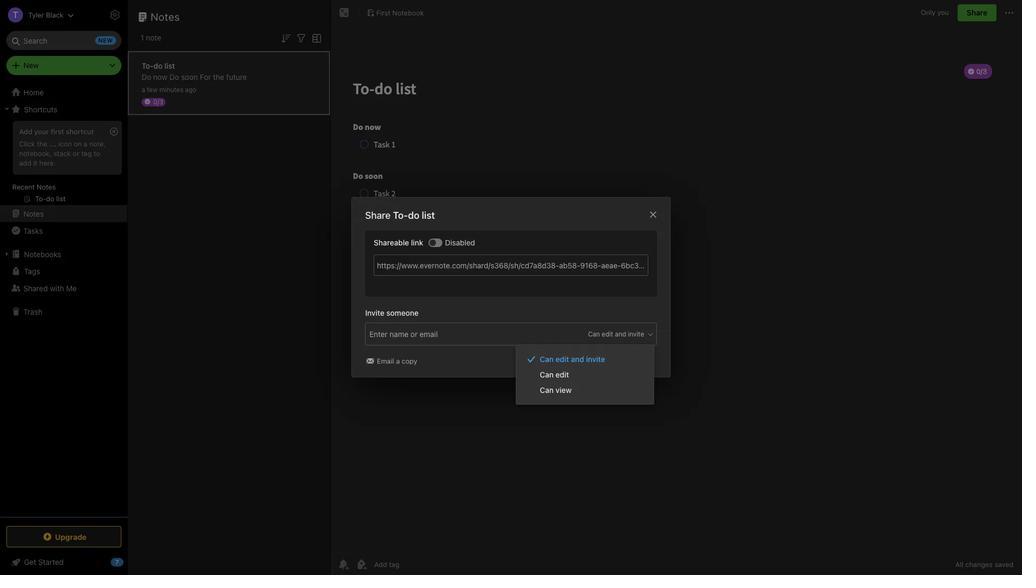 Task type: vqa. For each thing, say whether or not it's contained in the screenshot.
cancel
no



Task type: locate. For each thing, give the bounding box(es) containing it.
can up can view
[[540, 370, 554, 379]]

the right for
[[213, 72, 224, 81]]

share button
[[958, 4, 997, 21]]

a left copy
[[396, 357, 400, 366]]

notes right recent
[[37, 183, 56, 191]]

your
[[34, 127, 49, 136]]

edit up can edit and invite link
[[602, 330, 613, 338]]

group
[[0, 118, 127, 209]]

the left ...
[[37, 139, 47, 148]]

future
[[226, 72, 247, 81]]

1 vertical spatial can edit and invite
[[540, 355, 605, 364]]

email a copy button
[[365, 357, 420, 367]]

list up shared link switcher icon
[[422, 210, 435, 221]]

can edit and invite up can edit and invite link
[[588, 330, 644, 338]]

to-do list
[[142, 61, 175, 70]]

to-
[[142, 61, 154, 70], [393, 210, 408, 221]]

share up shareable
[[365, 210, 391, 221]]

note,
[[89, 139, 106, 148]]

do up "now"
[[154, 61, 163, 70]]

0 horizontal spatial the
[[37, 139, 47, 148]]

tags button
[[0, 263, 127, 280]]

0 horizontal spatial list
[[164, 61, 175, 70]]

share inside 'button'
[[967, 8, 988, 17]]

1 horizontal spatial do
[[169, 72, 179, 81]]

1 vertical spatial the
[[37, 139, 47, 148]]

expand note image
[[338, 6, 351, 19]]

share
[[967, 8, 988, 17], [365, 210, 391, 221]]

0 vertical spatial can edit and invite
[[588, 330, 644, 338]]

trash
[[23, 307, 42, 316]]

Add tag field
[[369, 329, 496, 340]]

Note Editor text field
[[331, 51, 1022, 553]]

me
[[66, 284, 77, 293]]

1 horizontal spatial and
[[615, 330, 626, 338]]

list up "now"
[[164, 61, 175, 70]]

do
[[142, 72, 151, 81], [169, 72, 179, 81]]

0 vertical spatial edit
[[602, 330, 613, 338]]

1 do from the left
[[142, 72, 151, 81]]

can up can edit and invite link
[[588, 330, 600, 338]]

can for can edit link
[[540, 370, 554, 379]]

None search field
[[14, 31, 114, 50]]

0 vertical spatial share
[[967, 8, 988, 17]]

can inside can view link
[[540, 386, 554, 395]]

1 horizontal spatial the
[[213, 72, 224, 81]]

1
[[141, 33, 144, 42]]

Select permission field
[[568, 330, 654, 339]]

stack
[[54, 149, 71, 158]]

1 vertical spatial invite
[[586, 355, 605, 364]]

shared link switcher image
[[430, 240, 436, 246]]

changes
[[966, 560, 993, 569]]

shared with me
[[23, 284, 77, 293]]

1 horizontal spatial invite
[[628, 330, 644, 338]]

a
[[142, 85, 145, 93], [84, 139, 87, 148], [396, 357, 400, 366]]

here.
[[39, 159, 56, 167]]

icon on a note, notebook, stack or tag to add it here.
[[19, 139, 106, 167]]

2 vertical spatial a
[[396, 357, 400, 366]]

0 vertical spatial the
[[213, 72, 224, 81]]

and up can edit link
[[571, 355, 584, 364]]

1 note
[[141, 33, 161, 42]]

can view
[[540, 386, 572, 395]]

1 vertical spatial a
[[84, 139, 87, 148]]

1 vertical spatial notes
[[37, 183, 56, 191]]

do up link
[[408, 210, 420, 221]]

can edit and invite up can edit link
[[540, 355, 605, 364]]

share to-do list
[[365, 210, 435, 221]]

to- up "now"
[[142, 61, 154, 70]]

can edit and invite
[[588, 330, 644, 338], [540, 355, 605, 364]]

0 vertical spatial do
[[154, 61, 163, 70]]

...
[[49, 139, 56, 148]]

1 vertical spatial and
[[571, 355, 584, 364]]

0 horizontal spatial invite
[[586, 355, 605, 364]]

tasks button
[[0, 222, 127, 239]]

to- up shareable link
[[393, 210, 408, 221]]

notes up the tasks
[[23, 209, 44, 218]]

edit
[[602, 330, 613, 338], [556, 355, 569, 364], [556, 370, 569, 379]]

do up minutes
[[169, 72, 179, 81]]

notes link
[[0, 205, 127, 222]]

note window element
[[331, 0, 1022, 575]]

0 horizontal spatial a
[[84, 139, 87, 148]]

do
[[154, 61, 163, 70], [408, 210, 420, 221]]

0 vertical spatial and
[[615, 330, 626, 338]]

do left "now"
[[142, 72, 151, 81]]

2 vertical spatial edit
[[556, 370, 569, 379]]

0 vertical spatial invite
[[628, 330, 644, 338]]

icon
[[58, 139, 72, 148]]

shareable link
[[374, 238, 423, 247]]

and up can edit and invite link
[[615, 330, 626, 338]]

do now do soon for the future
[[142, 72, 247, 81]]

trash link
[[0, 303, 127, 320]]

copy
[[402, 357, 418, 366]]

recent notes
[[12, 183, 56, 191]]

invite
[[628, 330, 644, 338], [586, 355, 605, 364]]

1 vertical spatial do
[[408, 210, 420, 221]]

0 horizontal spatial do
[[142, 72, 151, 81]]

first notebook
[[376, 8, 424, 17]]

can for select permission field
[[588, 330, 600, 338]]

can inside can edit link
[[540, 370, 554, 379]]

a right on
[[84, 139, 87, 148]]

notebook,
[[19, 149, 52, 158]]

2 horizontal spatial a
[[396, 357, 400, 366]]

can edit and invite inside select permission field
[[588, 330, 644, 338]]

edit inside select permission field
[[602, 330, 613, 338]]

notes up note
[[151, 11, 180, 23]]

2 do from the left
[[169, 72, 179, 81]]

someone
[[386, 309, 419, 318]]

a inside icon on a note, notebook, stack or tag to add it here.
[[84, 139, 87, 148]]

a left few
[[142, 85, 145, 93]]

shortcuts
[[24, 105, 57, 114]]

can inside select permission field
[[588, 330, 600, 338]]

tags
[[24, 267, 40, 276]]

new button
[[6, 56, 121, 75]]

the
[[213, 72, 224, 81], [37, 139, 47, 148]]

2 vertical spatial notes
[[23, 209, 44, 218]]

1 horizontal spatial a
[[142, 85, 145, 93]]

can edit
[[540, 370, 569, 379]]

you
[[938, 8, 949, 17]]

note
[[146, 33, 161, 42]]

shared
[[23, 284, 48, 293]]

can for can view link
[[540, 386, 554, 395]]

click the ...
[[19, 139, 56, 148]]

invite inside select permission field
[[628, 330, 644, 338]]

few
[[147, 85, 158, 93]]

0 horizontal spatial share
[[365, 210, 391, 221]]

edit up view
[[556, 370, 569, 379]]

close image
[[647, 208, 660, 221]]

notes
[[151, 11, 180, 23], [37, 183, 56, 191], [23, 209, 44, 218]]

notebook
[[393, 8, 424, 17]]

1 horizontal spatial list
[[422, 210, 435, 221]]

1 horizontal spatial do
[[408, 210, 420, 221]]

email a copy
[[377, 357, 418, 366]]

and inside 'dropdown list' menu
[[571, 355, 584, 364]]

can up 'can edit'
[[540, 355, 554, 364]]

1 vertical spatial edit
[[556, 355, 569, 364]]

invite
[[365, 309, 385, 318]]

1 vertical spatial to-
[[393, 210, 408, 221]]

share right you at the top right of page
[[967, 8, 988, 17]]

list
[[164, 61, 175, 70], [422, 210, 435, 221]]

upgrade
[[55, 532, 87, 541]]

tree
[[0, 84, 128, 517]]

notebooks link
[[0, 245, 127, 263]]

and
[[615, 330, 626, 338], [571, 355, 584, 364]]

edit up 'can edit'
[[556, 355, 569, 364]]

0 horizontal spatial and
[[571, 355, 584, 364]]

1 vertical spatial share
[[365, 210, 391, 221]]

for
[[200, 72, 211, 81]]

home link
[[0, 84, 128, 101]]

0 vertical spatial to-
[[142, 61, 154, 70]]

to
[[94, 149, 100, 158]]

1 horizontal spatial share
[[967, 8, 988, 17]]

can left view
[[540, 386, 554, 395]]



Task type: describe. For each thing, give the bounding box(es) containing it.
invite inside 'dropdown list' menu
[[586, 355, 605, 364]]

disabled
[[445, 238, 475, 247]]

tag
[[81, 149, 92, 158]]

a inside button
[[396, 357, 400, 366]]

can inside can edit and invite link
[[540, 355, 554, 364]]

0 vertical spatial notes
[[151, 11, 180, 23]]

1 horizontal spatial to-
[[393, 210, 408, 221]]

on
[[74, 139, 82, 148]]

can view link
[[517, 382, 654, 398]]

tree containing home
[[0, 84, 128, 517]]

only you
[[921, 8, 949, 17]]

add a reminder image
[[337, 558, 350, 571]]

edit for select permission field
[[602, 330, 613, 338]]

Shared URL text field
[[374, 255, 649, 276]]

tasks
[[23, 226, 43, 235]]

Search text field
[[14, 31, 114, 50]]

shortcuts button
[[0, 101, 127, 118]]

link
[[411, 238, 423, 247]]

add tag image
[[355, 558, 368, 571]]

0 vertical spatial a
[[142, 85, 145, 93]]

share for share
[[967, 8, 988, 17]]

shareable
[[374, 238, 409, 247]]

a few minutes ago
[[142, 85, 196, 93]]

expand notebooks image
[[3, 250, 11, 258]]

group containing add your first shortcut
[[0, 118, 127, 209]]

now
[[153, 72, 167, 81]]

can edit and invite link
[[517, 352, 654, 367]]

saved
[[995, 560, 1014, 569]]

can edit and invite inside can edit and invite link
[[540, 355, 605, 364]]

email
[[377, 357, 394, 366]]

minutes
[[160, 85, 183, 93]]

first
[[51, 127, 64, 136]]

only
[[921, 8, 936, 17]]

shared with me link
[[0, 280, 127, 297]]

view
[[556, 386, 572, 395]]

shortcut
[[66, 127, 94, 136]]

1 vertical spatial list
[[422, 210, 435, 221]]

0/3
[[153, 98, 163, 106]]

soon
[[181, 72, 198, 81]]

edit for can edit link
[[556, 370, 569, 379]]

all changes saved
[[956, 560, 1014, 569]]

click
[[19, 139, 35, 148]]

and inside select permission field
[[615, 330, 626, 338]]

dropdown list menu
[[517, 352, 654, 398]]

add
[[19, 127, 32, 136]]

0 vertical spatial list
[[164, 61, 175, 70]]

0 horizontal spatial to-
[[142, 61, 154, 70]]

add your first shortcut
[[19, 127, 94, 136]]

the inside group
[[37, 139, 47, 148]]

home
[[23, 88, 44, 97]]

first notebook button
[[363, 5, 428, 20]]

upgrade button
[[6, 526, 121, 547]]

or
[[73, 149, 79, 158]]

settings image
[[109, 9, 121, 21]]

add
[[19, 159, 31, 167]]

0 horizontal spatial do
[[154, 61, 163, 70]]

it
[[33, 159, 37, 167]]

ago
[[185, 85, 196, 93]]

new
[[23, 61, 39, 70]]

all
[[956, 560, 964, 569]]

notebooks
[[24, 249, 61, 259]]

first
[[376, 8, 391, 17]]

notes inside group
[[37, 183, 56, 191]]

invite someone
[[365, 309, 419, 318]]

recent
[[12, 183, 35, 191]]

can edit link
[[517, 367, 654, 382]]

with
[[50, 284, 64, 293]]

share for share to-do list
[[365, 210, 391, 221]]



